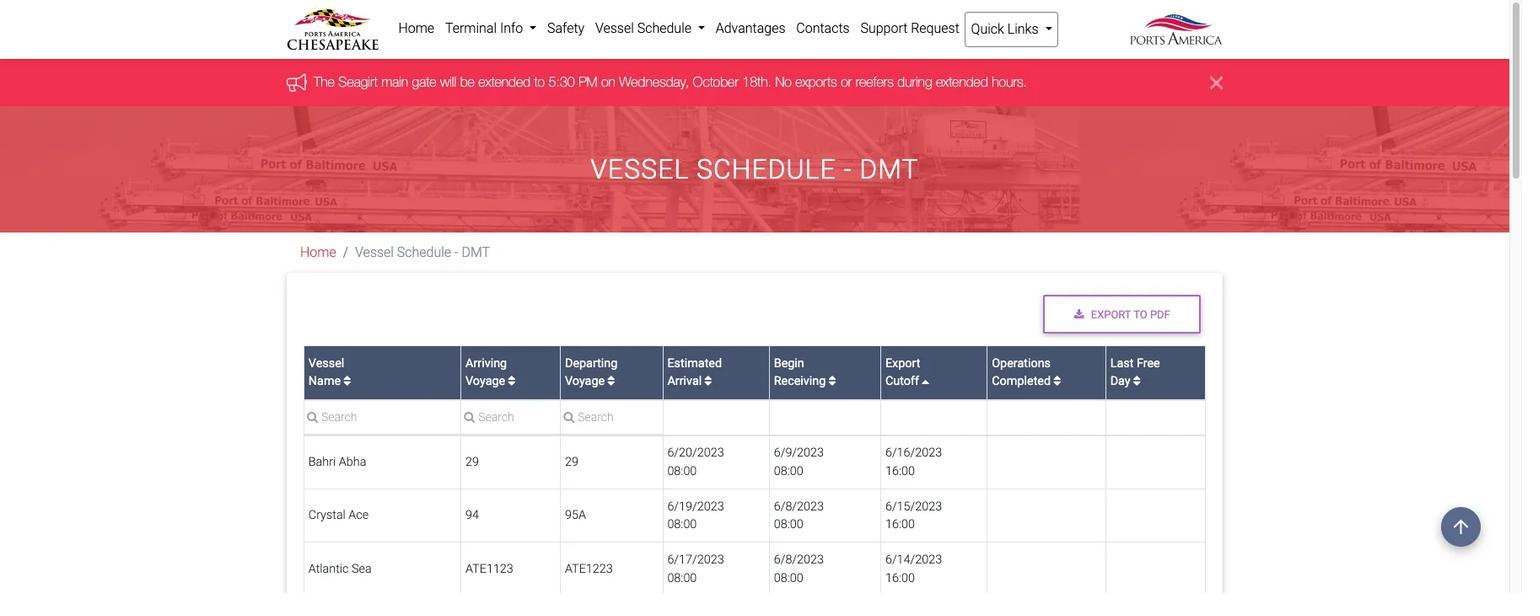 Task type: vqa. For each thing, say whether or not it's contained in the screenshot.


Task type: locate. For each thing, give the bounding box(es) containing it.
2 6/8/2023 08:00 from the top
[[774, 553, 824, 586]]

vessel
[[596, 20, 634, 36], [591, 154, 689, 186], [355, 245, 394, 261], [309, 357, 344, 371]]

vessel name
[[309, 357, 344, 389]]

0 vertical spatial dmt
[[860, 154, 919, 186]]

to
[[1134, 308, 1148, 321]]

6/8/2023 08:00 for 6/19/2023
[[774, 500, 824, 532]]

6/8/2023 08:00
[[774, 500, 824, 532], [774, 553, 824, 586]]

exports
[[796, 75, 837, 90]]

94
[[466, 509, 479, 523]]

29 up 94
[[466, 456, 479, 470]]

the
[[314, 75, 335, 90]]

2 horizontal spatial schedule
[[697, 154, 837, 186]]

the seagirt main gate will be extended to 5:30 pm on wednesday, october 18th.  no exports or reefers during extended hours. alert
[[0, 59, 1510, 107]]

to
[[534, 75, 545, 90]]

contacts
[[797, 20, 850, 36]]

0 vertical spatial 6/8/2023 08:00
[[774, 500, 824, 532]]

sea
[[352, 563, 372, 577]]

16:00 inside 6/15/2023 16:00
[[886, 518, 915, 532]]

begin
[[774, 357, 805, 371]]

home
[[399, 20, 435, 36], [300, 245, 336, 261]]

0 vertical spatial home link
[[393, 12, 440, 46]]

no
[[776, 75, 792, 90]]

16:00 for 6/16/2023 16:00
[[886, 465, 915, 479]]

1 6/8/2023 08:00 from the top
[[774, 500, 824, 532]]

gate
[[412, 75, 437, 90]]

0 horizontal spatial -
[[455, 245, 459, 261]]

voyage inside departing voyage
[[565, 375, 605, 389]]

0 vertical spatial -
[[844, 154, 853, 186]]

1 horizontal spatial home
[[399, 20, 435, 36]]

export up cutoff
[[886, 357, 921, 371]]

0 horizontal spatial extended
[[479, 75, 531, 90]]

voyage inside arriving voyage
[[466, 375, 506, 389]]

2 extended from the left
[[936, 75, 989, 90]]

request
[[911, 20, 960, 36]]

0 vertical spatial export
[[1091, 308, 1132, 321]]

6/8/2023 for 6/19/2023 08:00
[[774, 500, 824, 514]]

29
[[466, 456, 479, 470], [565, 456, 579, 470]]

export for export to pdf
[[1091, 308, 1132, 321]]

schedule inside vessel schedule link
[[637, 20, 692, 36]]

6/19/2023 08:00
[[668, 500, 724, 532]]

0 horizontal spatial vessel schedule - dmt
[[355, 245, 490, 261]]

08:00 inside 6/17/2023 08:00
[[668, 572, 697, 586]]

16:00 inside 6/14/2023 16:00
[[886, 572, 915, 586]]

16:00 down 6/15/2023
[[886, 518, 915, 532]]

0 vertical spatial vessel schedule - dmt
[[591, 154, 919, 186]]

1 horizontal spatial schedule
[[637, 20, 692, 36]]

1 16:00 from the top
[[886, 465, 915, 479]]

operations completed
[[992, 357, 1051, 389]]

vessel inside vessel schedule link
[[596, 20, 634, 36]]

export left to
[[1091, 308, 1132, 321]]

1 29 from the left
[[466, 456, 479, 470]]

1 vertical spatial home
[[300, 245, 336, 261]]

6/8/2023
[[774, 500, 824, 514], [774, 553, 824, 568]]

seagirt
[[339, 75, 378, 90]]

1 vertical spatial 6/8/2023
[[774, 553, 824, 568]]

1 horizontal spatial dmt
[[860, 154, 919, 186]]

None field
[[305, 410, 461, 435], [462, 410, 560, 435], [561, 410, 663, 435], [305, 410, 461, 435], [462, 410, 560, 435], [561, 410, 663, 435]]

cutoff
[[886, 375, 920, 389]]

1 vertical spatial export
[[886, 357, 921, 371]]

home for right home link
[[399, 20, 435, 36]]

6/20/2023 08:00
[[668, 446, 724, 479]]

crystal
[[309, 509, 346, 523]]

the seagirt main gate will be extended to 5:30 pm on wednesday, october 18th.  no exports or reefers during extended hours.
[[314, 75, 1028, 90]]

go to top image
[[1442, 508, 1481, 547]]

0 horizontal spatial dmt
[[462, 245, 490, 261]]

3 16:00 from the top
[[886, 572, 915, 586]]

1 horizontal spatial voyage
[[565, 375, 605, 389]]

2 vertical spatial 16:00
[[886, 572, 915, 586]]

during
[[898, 75, 933, 90]]

16:00 down 6/14/2023
[[886, 572, 915, 586]]

16:00 inside 6/16/2023 16:00
[[886, 465, 915, 479]]

export
[[1091, 308, 1132, 321], [886, 357, 921, 371]]

download image
[[1074, 310, 1085, 321]]

6/17/2023 08:00
[[668, 553, 724, 586]]

08:00
[[668, 465, 697, 479], [774, 465, 804, 479], [668, 518, 697, 532], [774, 518, 804, 532], [668, 572, 697, 586], [774, 572, 804, 586]]

1 vertical spatial 6/8/2023 08:00
[[774, 553, 824, 586]]

16:00
[[886, 465, 915, 479], [886, 518, 915, 532], [886, 572, 915, 586]]

1 vertical spatial -
[[455, 245, 459, 261]]

links
[[1008, 21, 1039, 37]]

abha
[[339, 456, 366, 470]]

home link
[[393, 12, 440, 46], [300, 245, 336, 261]]

1 vertical spatial vessel schedule - dmt
[[355, 245, 490, 261]]

0 horizontal spatial export
[[886, 357, 921, 371]]

0 horizontal spatial 29
[[466, 456, 479, 470]]

6/8/2023 for 6/17/2023 08:00
[[774, 553, 824, 568]]

voyage
[[466, 375, 506, 389], [565, 375, 605, 389]]

estimated
[[668, 357, 722, 371]]

dmt
[[860, 154, 919, 186], [462, 245, 490, 261]]

quick links link
[[965, 12, 1059, 47]]

1 horizontal spatial export
[[1091, 308, 1132, 321]]

1 vertical spatial dmt
[[462, 245, 490, 261]]

pm
[[579, 75, 598, 90]]

29 up 95a
[[565, 456, 579, 470]]

departing
[[565, 357, 618, 371]]

voyage for departing voyage
[[565, 375, 605, 389]]

1 horizontal spatial vessel schedule - dmt
[[591, 154, 919, 186]]

bahri abha
[[309, 456, 366, 470]]

0 vertical spatial home
[[399, 20, 435, 36]]

extended left to
[[479, 75, 531, 90]]

extended right during at the right top of the page
[[936, 75, 989, 90]]

home for bottom home link
[[300, 245, 336, 261]]

voyage down arriving
[[466, 375, 506, 389]]

vessel schedule - dmt
[[591, 154, 919, 186], [355, 245, 490, 261]]

support request
[[861, 20, 960, 36]]

0 vertical spatial schedule
[[637, 20, 692, 36]]

0 vertical spatial 16:00
[[886, 465, 915, 479]]

2 vertical spatial schedule
[[397, 245, 451, 261]]

2 voyage from the left
[[565, 375, 605, 389]]

export for export cutoff
[[886, 357, 921, 371]]

1 voyage from the left
[[466, 375, 506, 389]]

operations
[[992, 357, 1051, 371]]

begin receiving
[[774, 357, 826, 389]]

bahri
[[309, 456, 336, 470]]

0 horizontal spatial home
[[300, 245, 336, 261]]

1 vertical spatial 16:00
[[886, 518, 915, 532]]

0 vertical spatial 6/8/2023
[[774, 500, 824, 514]]

estimated arrival
[[668, 357, 722, 389]]

1 horizontal spatial 29
[[565, 456, 579, 470]]

voyage down departing at the left bottom of the page
[[565, 375, 605, 389]]

contacts link
[[791, 12, 855, 46]]

2 29 from the left
[[565, 456, 579, 470]]

16:00 down 6/16/2023
[[886, 465, 915, 479]]

2 16:00 from the top
[[886, 518, 915, 532]]

support
[[861, 20, 908, 36]]

-
[[844, 154, 853, 186], [455, 245, 459, 261]]

voyage for arriving voyage
[[466, 375, 506, 389]]

extended
[[479, 75, 531, 90], [936, 75, 989, 90]]

2 6/8/2023 from the top
[[774, 553, 824, 568]]

1 vertical spatial home link
[[300, 245, 336, 261]]

0 horizontal spatial home link
[[300, 245, 336, 261]]

1 horizontal spatial extended
[[936, 75, 989, 90]]

export cutoff
[[886, 357, 921, 389]]

crystal ace
[[309, 509, 369, 523]]

0 horizontal spatial voyage
[[466, 375, 506, 389]]

95a
[[565, 509, 586, 523]]

08:00 inside 6/19/2023 08:00
[[668, 518, 697, 532]]

the seagirt main gate will be extended to 5:30 pm on wednesday, october 18th.  no exports or reefers during extended hours. link
[[314, 75, 1028, 90]]

6/19/2023
[[668, 500, 724, 514]]

1 6/8/2023 from the top
[[774, 500, 824, 514]]

support request link
[[855, 12, 965, 46]]

6/9/2023 08:00
[[774, 446, 824, 479]]



Task type: describe. For each thing, give the bounding box(es) containing it.
vessel schedule link
[[590, 12, 711, 46]]

1 vertical spatial schedule
[[697, 154, 837, 186]]

08:00 inside 6/20/2023 08:00
[[668, 465, 697, 479]]

1 horizontal spatial home link
[[393, 12, 440, 46]]

16:00 for 6/15/2023 16:00
[[886, 518, 915, 532]]

safety link
[[542, 12, 590, 46]]

hours.
[[992, 75, 1028, 90]]

5:30
[[549, 75, 575, 90]]

0 horizontal spatial schedule
[[397, 245, 451, 261]]

be
[[460, 75, 475, 90]]

wednesday,
[[619, 75, 689, 90]]

ate1123
[[466, 563, 514, 577]]

safety
[[547, 20, 585, 36]]

reefers
[[856, 75, 894, 90]]

6/16/2023 16:00
[[886, 446, 942, 479]]

08:00 inside 6/9/2023 08:00
[[774, 465, 804, 479]]

completed
[[992, 375, 1051, 389]]

receiving
[[774, 375, 826, 389]]

6/16/2023
[[886, 446, 942, 461]]

6/14/2023 16:00
[[886, 553, 942, 586]]

6/9/2023
[[774, 446, 824, 461]]

bullhorn image
[[287, 73, 314, 92]]

6/20/2023
[[668, 446, 724, 461]]

will
[[440, 75, 457, 90]]

main
[[382, 75, 408, 90]]

terminal
[[445, 20, 497, 36]]

close image
[[1211, 73, 1223, 93]]

free
[[1137, 357, 1161, 371]]

6/15/2023
[[886, 500, 942, 514]]

1 horizontal spatial -
[[844, 154, 853, 186]]

export to pdf
[[1091, 308, 1171, 321]]

last free day
[[1111, 357, 1161, 389]]

day
[[1111, 375, 1131, 389]]

ace
[[349, 509, 369, 523]]

advantages
[[716, 20, 786, 36]]

pdf
[[1151, 308, 1171, 321]]

6/14/2023
[[886, 553, 942, 568]]

name
[[309, 375, 341, 389]]

quick links
[[971, 21, 1042, 37]]

last
[[1111, 357, 1134, 371]]

6/8/2023 08:00 for 6/17/2023
[[774, 553, 824, 586]]

1 extended from the left
[[479, 75, 531, 90]]

18th.
[[743, 75, 772, 90]]

departing voyage
[[565, 357, 618, 389]]

info
[[500, 20, 523, 36]]

terminal info link
[[440, 12, 542, 46]]

6/15/2023 16:00
[[886, 500, 942, 532]]

atlantic sea
[[309, 563, 372, 577]]

16:00 for 6/14/2023 16:00
[[886, 572, 915, 586]]

or
[[841, 75, 852, 90]]

arrival
[[668, 375, 702, 389]]

arriving
[[466, 357, 507, 371]]

on
[[601, 75, 616, 90]]

quick
[[971, 21, 1005, 37]]

vessel schedule
[[596, 20, 695, 36]]

atlantic
[[309, 563, 349, 577]]

october
[[693, 75, 739, 90]]

6/17/2023
[[668, 553, 724, 568]]

arriving voyage
[[466, 357, 509, 389]]

advantages link
[[711, 12, 791, 46]]

export to pdf link
[[1044, 296, 1201, 334]]

ate1223
[[565, 563, 613, 577]]

terminal info
[[445, 20, 527, 36]]



